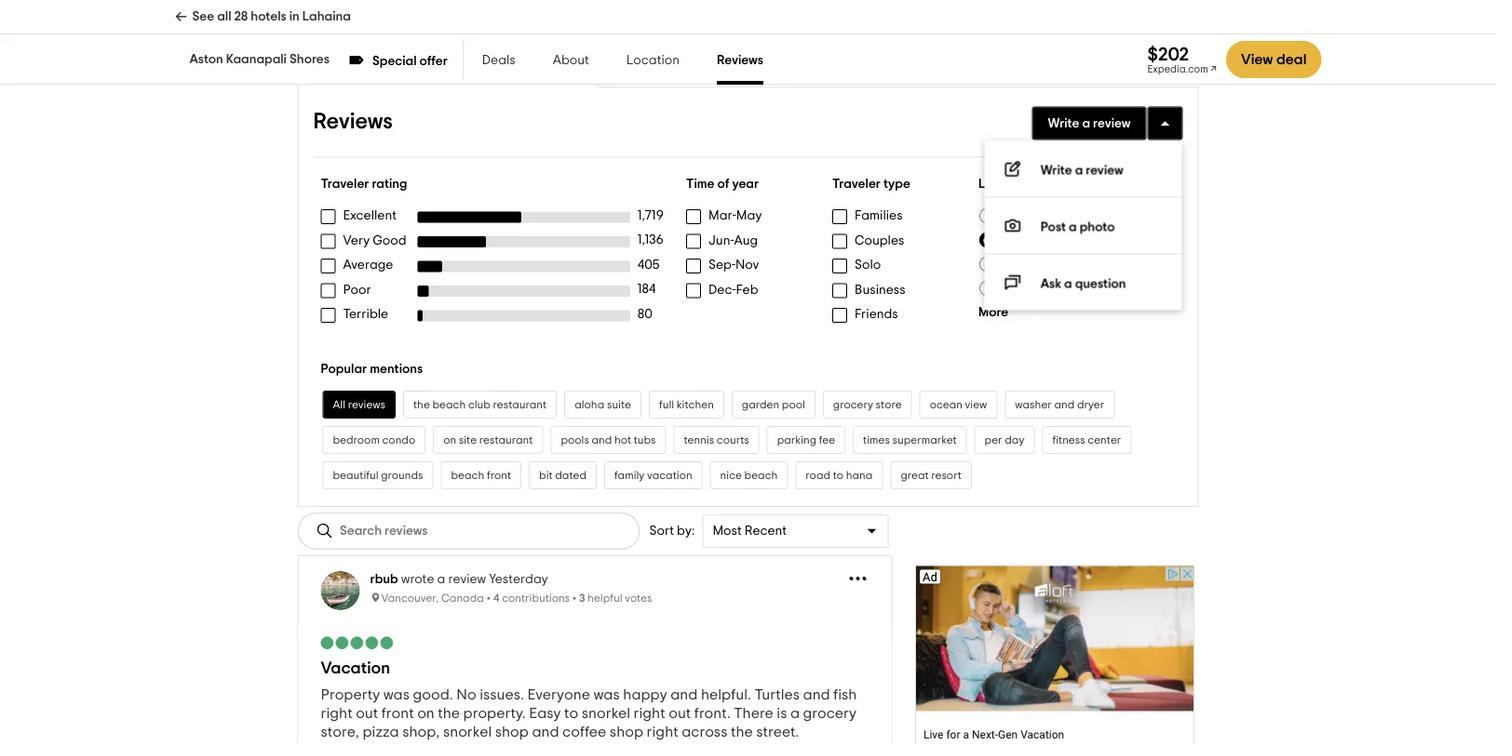 Task type: locate. For each thing, give the bounding box(es) containing it.
all reviews
[[333, 399, 385, 411]]

snorkel down property.
[[443, 725, 492, 740]]

a
[[1082, 117, 1090, 130], [1075, 164, 1083, 177], [1069, 221, 1077, 234], [1064, 278, 1072, 291], [437, 574, 445, 587], [790, 707, 800, 722]]

2 vertical spatial (
[[1065, 281, 1068, 295]]

1 horizontal spatial front
[[487, 470, 511, 481]]

0 horizontal spatial snorkel
[[443, 725, 492, 740]]

grocery left store
[[833, 399, 873, 411]]

all for all reviews
[[333, 399, 345, 411]]

)
[[1081, 233, 1084, 246], [1083, 281, 1086, 295]]

lahaina
[[302, 10, 351, 23]]

on
[[443, 435, 456, 446], [417, 707, 435, 722]]

2 traveler from the left
[[832, 177, 881, 190]]

0 vertical spatial write a review
[[1048, 117, 1131, 130]]

1 horizontal spatial (
[[1065, 281, 1068, 295]]

garden pool button
[[732, 391, 815, 419]]

sort
[[649, 525, 674, 538]]

1 horizontal spatial out
[[669, 707, 691, 722]]

0 vertical spatial review
[[1093, 117, 1131, 130]]

0 vertical spatial on
[[443, 435, 456, 446]]

36
[[1068, 281, 1083, 295]]

and left 'dryer'
[[1054, 399, 1075, 411]]

beach inside "button"
[[744, 470, 778, 481]]

0 vertical spatial to
[[833, 470, 844, 481]]

happy
[[623, 688, 667, 703]]

across
[[682, 725, 727, 740]]

0 horizontal spatial out
[[356, 707, 378, 722]]

1 horizontal spatial all
[[1001, 209, 1016, 222]]

1 horizontal spatial on
[[443, 435, 456, 446]]

beach front
[[451, 470, 511, 481]]

and down easy
[[532, 725, 559, 740]]

pools and hot tubs
[[561, 435, 656, 446]]

rbub wrote a review yesterday
[[370, 574, 548, 587]]

type
[[883, 177, 910, 190]]

traveler type
[[832, 177, 910, 190]]

reviews right location
[[717, 54, 763, 67]]

0 horizontal spatial front
[[381, 707, 414, 722]]

pool
[[782, 399, 805, 411]]

view
[[965, 399, 987, 411]]

pizza
[[363, 725, 399, 740]]

0 vertical spatial front
[[487, 470, 511, 481]]

all left reviews
[[333, 399, 345, 411]]

good
[[373, 234, 406, 247]]

restaurant right the site
[[479, 435, 533, 446]]

suite
[[607, 399, 631, 411]]

all
[[217, 10, 231, 23]]

parking fee
[[777, 435, 835, 446]]

view deal button
[[1226, 41, 1321, 78]]

ask a question
[[1041, 278, 1126, 291]]

times supermarket
[[863, 435, 957, 446]]

405
[[638, 258, 660, 271]]

1 vertical spatial write a review
[[1041, 164, 1123, 177]]

the down good.
[[438, 707, 460, 722]]

on up shop,
[[417, 707, 435, 722]]

hana
[[846, 470, 873, 481]]

supermarket
[[892, 435, 957, 446]]

advertisement region
[[915, 565, 1194, 746]]

aston
[[189, 53, 223, 66]]

0 vertical spatial all
[[1001, 209, 1016, 222]]

reviews
[[348, 399, 385, 411]]

write
[[1048, 117, 1079, 130], [1041, 164, 1072, 177]]

the up the condo
[[413, 399, 430, 411]]

( for 3,447
[[1047, 233, 1050, 246]]

reviews
[[717, 54, 763, 67], [425, 57, 471, 70], [313, 111, 393, 133]]

grocery
[[833, 399, 873, 411], [803, 707, 857, 722]]

0 vertical spatial write
[[1048, 117, 1079, 130]]

restaurant
[[493, 399, 547, 411], [479, 435, 533, 446]]

28
[[234, 10, 248, 23]]

1 vertical spatial to
[[564, 707, 578, 722]]

1 horizontal spatial snorkel
[[582, 707, 630, 722]]

front inside property was good.  no issues.  everyone was happy and helpful.  turtles and fish right out front on the property.  easy to snorkel right out front.  there is a grocery store, pizza shop, snorkel shop and coffee shop right across the street.
[[381, 707, 414, 722]]

good.
[[413, 688, 453, 703]]

0 vertical spatial the
[[413, 399, 430, 411]]

grocery store button
[[823, 391, 912, 419]]

0 vertical spatial grocery
[[833, 399, 873, 411]]

was left happy
[[593, 688, 620, 703]]

184
[[638, 283, 656, 296]]

) for english ( 3,447 )
[[1081, 233, 1084, 246]]

1 traveler from the left
[[321, 177, 369, 190]]

road
[[806, 470, 830, 481]]

1 vertical spatial the
[[438, 707, 460, 722]]

0 vertical spatial snorkel
[[582, 707, 630, 722]]

there
[[734, 707, 773, 722]]

1 vertical spatial grocery
[[803, 707, 857, 722]]

q+a
[[736, 57, 761, 70]]

traveler up families
[[832, 177, 881, 190]]

0 horizontal spatial was
[[383, 688, 410, 703]]

all up english at the top right of page
[[1001, 209, 1016, 222]]

out up across
[[669, 707, 691, 722]]

2 horizontal spatial (
[[1086, 209, 1089, 222]]

beach right the nice
[[744, 470, 778, 481]]

recent
[[745, 525, 787, 538]]

the down there
[[731, 725, 753, 740]]

) right the post
[[1081, 233, 1084, 246]]

0 horizontal spatial all
[[333, 399, 345, 411]]

average
[[343, 259, 393, 272]]

to right the road
[[833, 470, 844, 481]]

japanese
[[1001, 281, 1061, 295]]

( for 36
[[1065, 281, 1068, 295]]

2 horizontal spatial reviews
[[717, 54, 763, 67]]

per
[[985, 435, 1002, 446]]

grocery down fish
[[803, 707, 857, 722]]

was left good.
[[383, 688, 410, 703]]

right
[[321, 707, 353, 722], [634, 707, 665, 722], [647, 725, 678, 740]]

0 horizontal spatial on
[[417, 707, 435, 722]]

traveler up excellent on the left
[[321, 177, 369, 190]]

beach down the site
[[451, 470, 484, 481]]

on left the site
[[443, 435, 456, 446]]

grocery inside property was good.  no issues.  everyone was happy and helpful.  turtles and fish right out front on the property.  easy to snorkel right out front.  there is a grocery store, pizza shop, snorkel shop and coffee shop right across the street.
[[803, 707, 857, 722]]

all for all languages ( 3,524
[[1001, 209, 1016, 222]]

see all 28 hotels in lahaina link
[[175, 0, 351, 34]]

everyone
[[527, 688, 590, 703]]

tennis courts button
[[674, 426, 759, 454]]

shop
[[495, 725, 529, 740], [610, 725, 643, 740]]

0 horizontal spatial traveler
[[321, 177, 369, 190]]

all inside all reviews button
[[333, 399, 345, 411]]

search image
[[316, 522, 334, 541]]

fitness
[[1052, 435, 1085, 446]]

1 horizontal spatial to
[[833, 470, 844, 481]]

to down everyone
[[564, 707, 578, 722]]

1 vertical spatial all
[[333, 399, 345, 411]]

front down on site restaurant button
[[487, 470, 511, 481]]

) for japanese ( 36 )
[[1083, 281, 1086, 295]]

and left hot
[[592, 435, 612, 446]]

0 horizontal spatial to
[[564, 707, 578, 722]]

1 vertical spatial snorkel
[[443, 725, 492, 740]]

rbub link
[[370, 574, 398, 587]]

most
[[713, 525, 742, 538]]

1 horizontal spatial shop
[[610, 725, 643, 740]]

shop down property.
[[495, 725, 529, 740]]

beach for nice
[[744, 470, 778, 481]]

2 vertical spatial review
[[448, 574, 486, 587]]

reviews up the traveler rating
[[313, 111, 393, 133]]

1 vertical spatial write
[[1041, 164, 1072, 177]]

aloha suite button
[[564, 391, 641, 419]]

vacation
[[647, 470, 692, 481]]

post a photo link
[[985, 198, 1182, 254]]

1 vertical spatial (
[[1047, 233, 1050, 246]]

and left fish
[[803, 688, 830, 703]]

reviews down 3523
[[425, 57, 471, 70]]

and inside 'button'
[[592, 435, 612, 446]]

turtles
[[755, 688, 800, 703]]

traveler for traveler type
[[832, 177, 881, 190]]

0 horizontal spatial the
[[413, 399, 430, 411]]

0 vertical spatial restaurant
[[493, 399, 547, 411]]

2 horizontal spatial the
[[731, 725, 753, 740]]

shop down happy
[[610, 725, 643, 740]]

) right "ask"
[[1083, 281, 1086, 295]]

street.
[[756, 725, 799, 740]]

road to hana button
[[795, 462, 883, 490]]

4
[[493, 594, 499, 605]]

1 was from the left
[[383, 688, 410, 703]]

out up pizza
[[356, 707, 378, 722]]

restaurant right "club"
[[493, 399, 547, 411]]

2 vertical spatial the
[[731, 725, 753, 740]]

0 horizontal spatial (
[[1047, 233, 1050, 246]]

1 horizontal spatial was
[[593, 688, 620, 703]]

aloha
[[575, 399, 604, 411]]

mar-
[[708, 209, 736, 222]]

property was good.  no issues.  everyone was happy and helpful.  turtles and fish right out front on the property.  easy to snorkel right out front.  there is a grocery store, pizza shop, snorkel shop and coffee shop right across the street.
[[321, 688, 857, 740]]

front up pizza
[[381, 707, 414, 722]]

store,
[[321, 725, 359, 740]]

beach left "club"
[[432, 399, 466, 411]]

1 vertical spatial on
[[417, 707, 435, 722]]

0 vertical spatial )
[[1081, 233, 1084, 246]]

nice beach
[[720, 470, 778, 481]]

dryer
[[1077, 399, 1104, 411]]

the beach club restaurant button
[[403, 391, 557, 419]]

1 vertical spatial )
[[1083, 281, 1086, 295]]

feb
[[736, 283, 758, 297]]

1 horizontal spatial traveler
[[832, 177, 881, 190]]

english ( 3,447 )
[[1001, 233, 1084, 246]]

snorkel up coffee
[[582, 707, 630, 722]]

beach inside button
[[432, 399, 466, 411]]

and up front.
[[671, 688, 698, 703]]

parking
[[777, 435, 816, 446]]

family vacation
[[614, 470, 692, 481]]

1 vertical spatial front
[[381, 707, 414, 722]]

fitness center
[[1052, 435, 1121, 446]]

pools and hot tubs button
[[551, 426, 666, 454]]

0 horizontal spatial shop
[[495, 725, 529, 740]]



Task type: describe. For each thing, give the bounding box(es) containing it.
courts
[[717, 435, 749, 446]]

ask
[[1041, 278, 1061, 291]]

0 horizontal spatial reviews
[[313, 111, 393, 133]]

3523 reviews
[[425, 39, 471, 70]]

ocean view
[[930, 399, 987, 411]]

beautiful grounds button
[[323, 462, 433, 490]]

popular mentions
[[321, 363, 423, 376]]

issues.
[[480, 688, 524, 703]]

easy
[[529, 707, 561, 722]]

mentions
[[370, 363, 423, 376]]

the inside button
[[413, 399, 430, 411]]

friends
[[855, 308, 898, 321]]

is
[[777, 707, 787, 722]]

yesterday
[[489, 574, 548, 587]]

0 vertical spatial write a review link
[[1032, 106, 1146, 140]]

pools
[[561, 435, 589, 446]]

view
[[1241, 52, 1273, 67]]

4 contributions 3 helpful votes
[[493, 594, 652, 605]]

ocean
[[930, 399, 963, 411]]

full
[[659, 399, 674, 411]]

on inside button
[[443, 435, 456, 446]]

more
[[978, 306, 1009, 319]]

beach inside button
[[451, 470, 484, 481]]

kaanapali
[[226, 53, 287, 66]]

deal
[[1276, 52, 1307, 67]]

2 shop from the left
[[610, 725, 643, 740]]

to inside property was good.  no issues.  everyone was happy and helpful.  turtles and fish right out front on the property.  easy to snorkel right out front.  there is a grocery store, pizza shop, snorkel shop and coffee shop right across the street.
[[564, 707, 578, 722]]

the beach club restaurant
[[413, 399, 547, 411]]

1 out from the left
[[356, 707, 378, 722]]

rbub
[[370, 574, 398, 587]]

3523
[[430, 39, 466, 55]]

ocean view button
[[919, 391, 997, 419]]

bit dated
[[539, 470, 587, 481]]

1 shop from the left
[[495, 725, 529, 740]]

coffee
[[562, 725, 606, 740]]

garden
[[742, 399, 779, 411]]

tennis
[[684, 435, 714, 446]]

offer
[[419, 54, 448, 67]]

kitchen
[[677, 399, 714, 411]]

beach for the
[[432, 399, 466, 411]]

special
[[372, 54, 417, 67]]

all reviews button
[[323, 391, 396, 419]]

solo
[[855, 259, 881, 272]]

1 vertical spatial write a review link
[[985, 141, 1182, 198]]

aug
[[734, 234, 758, 247]]

traveler rating
[[321, 177, 407, 190]]

see all 28 hotels in lahaina
[[192, 10, 351, 23]]

day
[[1005, 435, 1024, 446]]

in
[[289, 10, 300, 23]]

2 out from the left
[[669, 707, 691, 722]]

full kitchen
[[659, 399, 714, 411]]

and inside button
[[1054, 399, 1075, 411]]

sep-nov
[[708, 259, 759, 272]]

helpful.
[[701, 688, 751, 703]]

tennis courts
[[684, 435, 749, 446]]

tubs
[[634, 435, 656, 446]]

question
[[1075, 278, 1126, 291]]

2 was from the left
[[593, 688, 620, 703]]

front inside button
[[487, 470, 511, 481]]

0 vertical spatial (
[[1086, 209, 1089, 222]]

1 vertical spatial review
[[1086, 164, 1123, 177]]

fitness center button
[[1042, 426, 1131, 454]]

bedroom condo
[[333, 435, 415, 446]]

mar-may
[[708, 209, 762, 222]]

159 q+a
[[736, 39, 761, 70]]

80
[[638, 308, 652, 321]]

to inside button
[[833, 470, 844, 481]]

hotels
[[251, 10, 286, 23]]

center
[[1088, 435, 1121, 446]]

on site restaurant
[[443, 435, 533, 446]]

great resort
[[901, 470, 961, 481]]

nice
[[720, 470, 742, 481]]

nov
[[735, 259, 759, 272]]

contributions
[[502, 594, 570, 605]]

beach front button
[[441, 462, 521, 490]]

most recent
[[713, 525, 787, 538]]

english
[[1001, 233, 1043, 246]]

on inside property was good.  no issues.  everyone was happy and helpful.  turtles and fish right out front on the property.  easy to snorkel right out front.  there is a grocery store, pizza shop, snorkel shop and coffee shop right across the street.
[[417, 707, 435, 722]]

property.
[[463, 707, 526, 722]]

popular
[[321, 363, 367, 376]]

bedroom condo button
[[323, 426, 426, 454]]

1 horizontal spatial the
[[438, 707, 460, 722]]

shores
[[289, 53, 330, 66]]

of
[[717, 177, 729, 190]]

a inside property was good.  no issues.  everyone was happy and helpful.  turtles and fish right out front on the property.  easy to snorkel right out front.  there is a grocery store, pizza shop, snorkel shop and coffee shop right across the street.
[[790, 707, 800, 722]]

special offer
[[372, 54, 448, 67]]

dated
[[555, 470, 587, 481]]

jun-
[[708, 234, 734, 247]]

1 horizontal spatial reviews
[[425, 57, 471, 70]]

poor
[[343, 283, 371, 297]]

1,719
[[638, 209, 664, 222]]

resort
[[931, 470, 961, 481]]

traveler for traveler rating
[[321, 177, 369, 190]]

grocery inside button
[[833, 399, 873, 411]]

all languages ( 3,524
[[1001, 209, 1119, 222]]

store
[[876, 399, 902, 411]]

1,136
[[638, 234, 664, 247]]

families
[[855, 209, 903, 222]]

washer and dryer
[[1015, 399, 1104, 411]]

parking fee button
[[767, 426, 845, 454]]

Search search field
[[340, 524, 476, 540]]

no
[[456, 688, 476, 703]]

1 vertical spatial restaurant
[[479, 435, 533, 446]]

fish
[[833, 688, 857, 703]]

languages
[[1018, 209, 1082, 222]]



Task type: vqa. For each thing, say whether or not it's contained in the screenshot.


